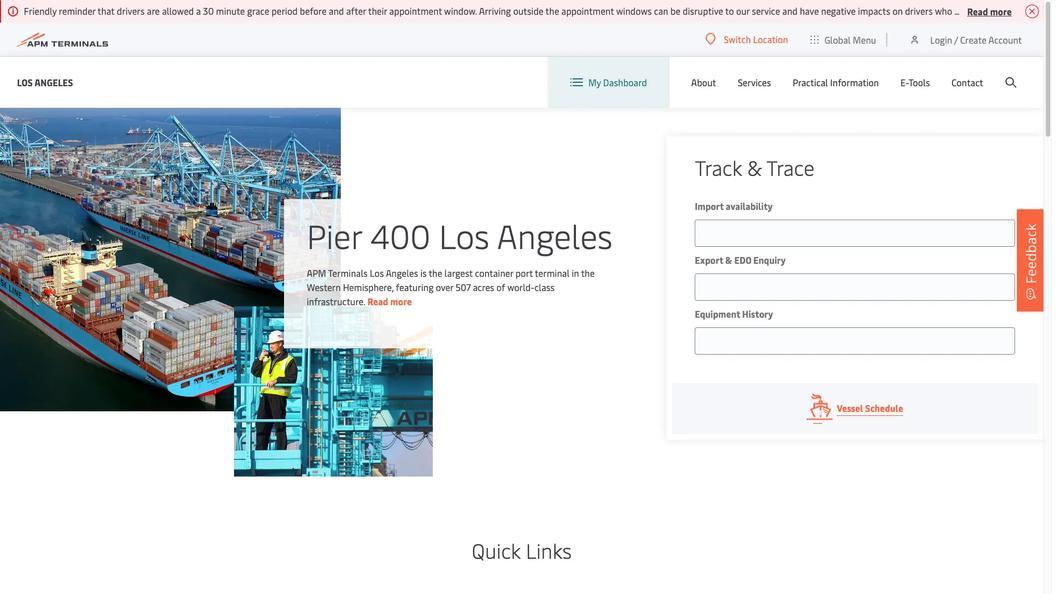 Task type: locate. For each thing, give the bounding box(es) containing it.
login
[[930, 33, 953, 46]]

location
[[753, 33, 788, 45]]

acres
[[473, 281, 494, 294]]

0 horizontal spatial appointment
[[389, 5, 442, 17]]

read more down hemisphere,
[[368, 295, 412, 308]]

on
[[893, 5, 903, 17], [980, 5, 990, 17]]

on left time.
[[980, 5, 990, 17]]

los for pier 400 los angeles
[[439, 213, 490, 258]]

read for read more button
[[968, 5, 988, 17]]

0 vertical spatial more
[[990, 5, 1012, 17]]

switch location button
[[706, 33, 788, 45]]

0 horizontal spatial on
[[893, 5, 903, 17]]

allowed
[[162, 5, 194, 17]]

who
[[935, 5, 952, 17]]

class
[[535, 281, 555, 294]]

pier
[[307, 213, 362, 258]]

to
[[725, 5, 734, 17]]

are
[[147, 5, 160, 17]]

arrive
[[955, 5, 978, 17]]

angeles inside the "apm terminals los angeles is the largest container port terminal in the western hemisphere, featuring over 507 acres of world-class infrastructure."
[[386, 267, 418, 280]]

2 vertical spatial los
[[370, 267, 384, 280]]

the right outside
[[546, 5, 559, 17]]

the right is
[[429, 267, 442, 280]]

e-tools
[[901, 76, 930, 89]]

1 vertical spatial read more
[[368, 295, 412, 308]]

read
[[968, 5, 988, 17], [368, 295, 388, 308]]

disruptive
[[683, 5, 723, 17]]

the right in
[[581, 267, 595, 280]]

1 on from the left
[[893, 5, 903, 17]]

on right impacts
[[893, 5, 903, 17]]

0 vertical spatial los
[[17, 76, 33, 88]]

1 drivers from the left
[[117, 5, 145, 17]]

0 horizontal spatial read
[[368, 295, 388, 308]]

more inside read more button
[[990, 5, 1012, 17]]

login / create account
[[930, 33, 1022, 46]]

and left after
[[329, 5, 344, 17]]

los inside the "apm terminals los angeles is the largest container port terminal in the western hemisphere, featuring over 507 acres of world-class infrastructure."
[[370, 267, 384, 280]]

2 horizontal spatial los
[[439, 213, 490, 258]]

1 vertical spatial los
[[439, 213, 490, 258]]

1 horizontal spatial read
[[968, 5, 988, 17]]

read down hemisphere,
[[368, 295, 388, 308]]

more for read more link
[[390, 295, 412, 308]]

drivers left are at the left
[[117, 5, 145, 17]]

1 horizontal spatial &
[[747, 153, 762, 181]]

track
[[695, 153, 742, 181]]

read more up login / create account
[[968, 5, 1012, 17]]

1 horizontal spatial angeles
[[386, 267, 418, 280]]

1 horizontal spatial more
[[990, 5, 1012, 17]]

read inside button
[[968, 5, 988, 17]]

and
[[329, 5, 344, 17], [783, 5, 798, 17]]

2 vertical spatial angeles
[[386, 267, 418, 280]]

2 appointment from the left
[[562, 5, 614, 17]]

the
[[546, 5, 559, 17], [429, 267, 442, 280], [581, 267, 595, 280]]

have
[[800, 5, 819, 17]]

after
[[346, 5, 366, 17]]

time.
[[992, 5, 1013, 17]]

1 and from the left
[[329, 5, 344, 17]]

1 horizontal spatial and
[[783, 5, 798, 17]]

0 vertical spatial read more
[[968, 5, 1012, 17]]

schedule
[[865, 402, 904, 415]]

outside
[[513, 5, 544, 17]]

& left the trace at the right
[[747, 153, 762, 181]]

friendly reminder that drivers are allowed a 30 minute grace period before and after their appointment window. arriving outside the appointment windows can be disruptive to our service and have negative impacts on drivers who arrive on time. drivers th
[[24, 5, 1052, 17]]

0 horizontal spatial angeles
[[35, 76, 73, 88]]

feedback button
[[1017, 209, 1045, 312]]

0 horizontal spatial drivers
[[117, 5, 145, 17]]

my
[[589, 76, 601, 89]]

featuring
[[396, 281, 434, 294]]

appointment right their
[[389, 5, 442, 17]]

about button
[[691, 57, 716, 108]]

switch
[[724, 33, 751, 45]]

1 horizontal spatial los
[[370, 267, 384, 280]]

0 horizontal spatial read more
[[368, 295, 412, 308]]

practical information
[[793, 76, 879, 89]]

0 vertical spatial read
[[968, 5, 988, 17]]

more left drivers on the right of page
[[990, 5, 1012, 17]]

my dashboard button
[[570, 57, 647, 108]]

friendly
[[24, 5, 57, 17]]

and left have
[[783, 5, 798, 17]]

global menu
[[825, 33, 876, 46]]

1 vertical spatial &
[[725, 254, 733, 266]]

0 horizontal spatial more
[[390, 295, 412, 308]]

links
[[526, 537, 572, 565]]

la secondary image
[[234, 307, 433, 477]]

global
[[825, 33, 851, 46]]

los angeles link
[[17, 75, 73, 89]]

appointment left windows
[[562, 5, 614, 17]]

1 vertical spatial read
[[368, 295, 388, 308]]

0 horizontal spatial and
[[329, 5, 344, 17]]

vessel schedule link
[[672, 384, 1038, 435]]

dashboard
[[603, 76, 647, 89]]

drivers left who
[[905, 5, 933, 17]]

that
[[98, 5, 115, 17]]

0 vertical spatial &
[[747, 153, 762, 181]]

read more link
[[368, 295, 412, 308]]

0 horizontal spatial &
[[725, 254, 733, 266]]

2 horizontal spatial angeles
[[497, 213, 613, 258]]

impacts
[[858, 5, 891, 17]]

1 horizontal spatial on
[[980, 5, 990, 17]]

1 horizontal spatial read more
[[968, 5, 1012, 17]]

los
[[17, 76, 33, 88], [439, 213, 490, 258], [370, 267, 384, 280]]

400
[[370, 213, 431, 258]]

more
[[990, 5, 1012, 17], [390, 295, 412, 308]]

1 horizontal spatial drivers
[[905, 5, 933, 17]]

trace
[[767, 153, 815, 181]]

drivers
[[117, 5, 145, 17], [905, 5, 933, 17]]

1 vertical spatial angeles
[[497, 213, 613, 258]]

read left time.
[[968, 5, 988, 17]]

1 horizontal spatial appointment
[[562, 5, 614, 17]]

is
[[420, 267, 427, 280]]

&
[[747, 153, 762, 181], [725, 254, 733, 266]]

information
[[830, 76, 879, 89]]

2 drivers from the left
[[905, 5, 933, 17]]

& left edo
[[725, 254, 733, 266]]

more down featuring
[[390, 295, 412, 308]]

can
[[654, 5, 668, 17]]

1 vertical spatial more
[[390, 295, 412, 308]]

export
[[695, 254, 723, 266]]

enquiry
[[754, 254, 786, 266]]

read more
[[968, 5, 1012, 17], [368, 295, 412, 308]]

practical information button
[[793, 57, 879, 108]]



Task type: vqa. For each thing, say whether or not it's contained in the screenshot.
the top Please
no



Task type: describe. For each thing, give the bounding box(es) containing it.
world-
[[507, 281, 535, 294]]

track & trace
[[695, 153, 815, 181]]

/
[[954, 33, 958, 46]]

history
[[742, 308, 773, 320]]

quick
[[472, 537, 521, 565]]

apm
[[307, 267, 326, 280]]

login / create account link
[[909, 23, 1022, 56]]

grace
[[247, 5, 269, 17]]

1 appointment from the left
[[389, 5, 442, 17]]

2 and from the left
[[783, 5, 798, 17]]

contact
[[952, 76, 984, 89]]

contact button
[[952, 57, 984, 108]]

vessel
[[837, 402, 863, 415]]

services button
[[738, 57, 771, 108]]

0 vertical spatial angeles
[[35, 76, 73, 88]]

angeles for apm terminals los angeles is the largest container port terminal in the western hemisphere, featuring over 507 acres of world-class infrastructure.
[[386, 267, 418, 280]]

equipment history
[[695, 308, 773, 320]]

practical
[[793, 76, 828, 89]]

port
[[516, 267, 533, 280]]

be
[[671, 5, 681, 17]]

import availability
[[695, 200, 773, 213]]

tools
[[909, 76, 930, 89]]

western
[[307, 281, 341, 294]]

los angeles pier 400 image
[[0, 108, 341, 412]]

about
[[691, 76, 716, 89]]

& for trace
[[747, 153, 762, 181]]

los angeles
[[17, 76, 73, 88]]

0 horizontal spatial the
[[429, 267, 442, 280]]

507
[[456, 281, 471, 294]]

reminder
[[59, 5, 96, 17]]

1 horizontal spatial the
[[546, 5, 559, 17]]

our
[[736, 5, 750, 17]]

export & edo enquiry
[[695, 254, 786, 266]]

th
[[1046, 5, 1052, 17]]

edo
[[735, 254, 752, 266]]

services
[[738, 76, 771, 89]]

import
[[695, 200, 724, 213]]

of
[[497, 281, 505, 294]]

window.
[[444, 5, 477, 17]]

2 on from the left
[[980, 5, 990, 17]]

0 horizontal spatial los
[[17, 76, 33, 88]]

drivers
[[1015, 5, 1044, 17]]

minute
[[216, 5, 245, 17]]

read more for read more link
[[368, 295, 412, 308]]

e-tools button
[[901, 57, 930, 108]]

more for read more button
[[990, 5, 1012, 17]]

over
[[436, 281, 453, 294]]

a
[[196, 5, 201, 17]]

period
[[272, 5, 298, 17]]

before
[[300, 5, 327, 17]]

close alert image
[[1026, 5, 1039, 18]]

vessel schedule
[[837, 402, 904, 415]]

their
[[368, 5, 387, 17]]

service
[[752, 5, 780, 17]]

arriving
[[479, 5, 511, 17]]

create
[[960, 33, 987, 46]]

feedback
[[1022, 223, 1040, 284]]

pier 400 los angeles
[[307, 213, 613, 258]]

terminals
[[328, 267, 368, 280]]

apm terminals los angeles is the largest container port terminal in the western hemisphere, featuring over 507 acres of world-class infrastructure.
[[307, 267, 595, 308]]

largest
[[445, 267, 473, 280]]

30
[[203, 5, 214, 17]]

account
[[989, 33, 1022, 46]]

menu
[[853, 33, 876, 46]]

terminal
[[535, 267, 570, 280]]

my dashboard
[[589, 76, 647, 89]]

los for apm terminals los angeles is the largest container port terminal in the western hemisphere, featuring over 507 acres of world-class infrastructure.
[[370, 267, 384, 280]]

windows
[[616, 5, 652, 17]]

availability
[[726, 200, 773, 213]]

container
[[475, 267, 513, 280]]

quick links
[[472, 537, 572, 565]]

hemisphere,
[[343, 281, 394, 294]]

2 horizontal spatial the
[[581, 267, 595, 280]]

equipment
[[695, 308, 740, 320]]

e-
[[901, 76, 909, 89]]

infrastructure.
[[307, 295, 365, 308]]

read for read more link
[[368, 295, 388, 308]]

angeles for pier 400 los angeles
[[497, 213, 613, 258]]

switch location
[[724, 33, 788, 45]]

read more for read more button
[[968, 5, 1012, 17]]

negative
[[821, 5, 856, 17]]

& for edo
[[725, 254, 733, 266]]



